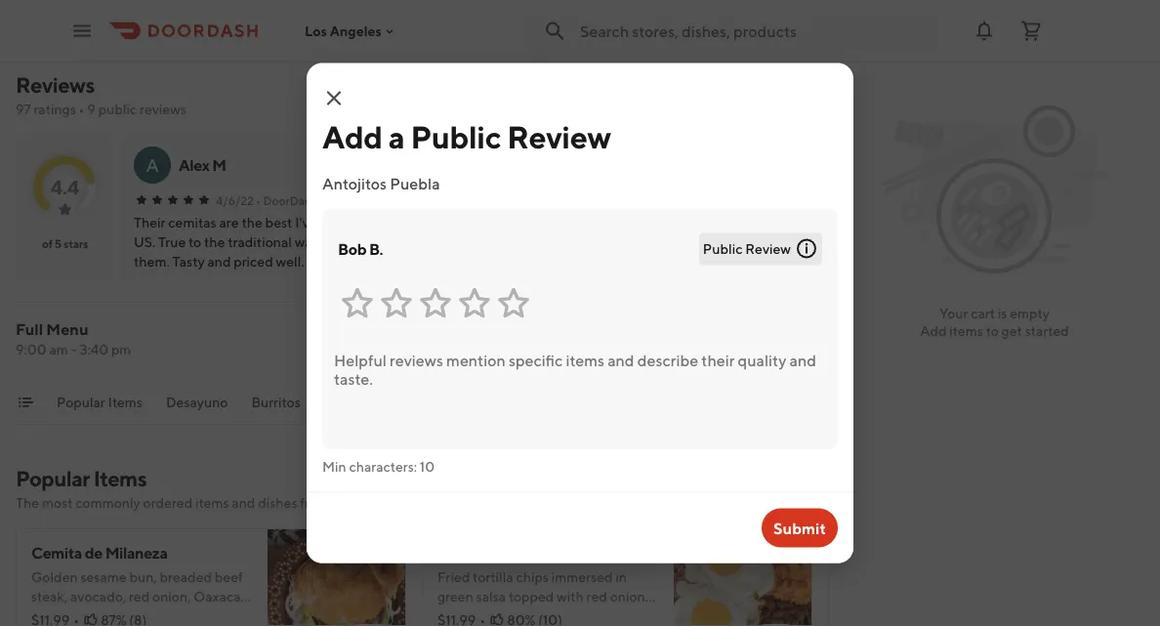 Task type: vqa. For each thing, say whether or not it's contained in the screenshot.
'two'
yes



Task type: describe. For each thing, give the bounding box(es) containing it.
-
[[71, 341, 77, 358]]

desayuno
[[166, 394, 228, 410]]

cheese,
[[69, 608, 117, 624]]

huaraches button
[[772, 393, 838, 424]]

onion
[[610, 589, 645, 605]]

popular for popular items
[[57, 394, 105, 410]]

b.
[[369, 240, 383, 258]]

antojitos puebla
[[322, 174, 440, 192]]

puebla
[[390, 174, 440, 192]]

with down immersed
[[557, 589, 584, 605]]

• inside 'reviews 97 ratings • 9 public reviews'
[[79, 101, 84, 117]]

popular for popular items the most commonly ordered items and dishes from this store
[[16, 466, 90, 491]]

red inside fried tortilla chips immersed in green salsa topped with red onion and cheese served with two egg
[[587, 589, 608, 605]]

cart
[[971, 305, 996, 321]]

oaxacan
[[194, 589, 249, 605]]

characters:
[[349, 458, 417, 474]]

popular items button
[[57, 393, 143, 424]]

quesadillas button
[[324, 393, 397, 424]]

full menu 9:00 am - 3:40 pm
[[16, 320, 131, 358]]

notification bell image
[[973, 19, 996, 42]]

steak,
[[31, 589, 68, 605]]

popular items the most commonly ordered items and dishes from this store
[[16, 466, 389, 511]]

two
[[585, 608, 609, 624]]

salsa
[[476, 589, 506, 605]]

order
[[319, 193, 351, 207]]

with inside cemita de milaneza golden sesame bun, breaded beef steak, avocado, red onion, oaxacan string cheese, with chipotle sauce.
[[119, 608, 146, 624]]

fried tortilla chips immersed in green salsa topped with red onion and cheese served with two egg
[[438, 569, 645, 626]]

in
[[616, 569, 627, 585]]

tortilla
[[473, 569, 514, 585]]

add a public review
[[322, 119, 611, 155]]

to
[[986, 323, 999, 339]]

1 horizontal spatial public
[[703, 241, 743, 257]]

1 horizontal spatial review
[[746, 241, 791, 257]]

add inside the 'your cart is empty add items to get started'
[[920, 323, 947, 339]]

golden
[[31, 569, 78, 585]]

ratings
[[34, 101, 76, 117]]

beef
[[215, 569, 243, 585]]

is
[[998, 305, 1008, 321]]

get
[[1002, 323, 1023, 339]]

started
[[1025, 323, 1070, 339]]

antojitos
[[322, 174, 387, 192]]

menu
[[46, 320, 88, 339]]

chips
[[516, 569, 549, 585]]

chipotle
[[149, 608, 200, 624]]

burritos button
[[251, 393, 301, 424]]

dishes
[[258, 495, 297, 511]]

3:40
[[80, 341, 109, 358]]

cheese
[[464, 608, 508, 624]]

los angeles button
[[305, 23, 398, 39]]

reviews
[[140, 101, 187, 117]]

los angeles
[[305, 23, 382, 39]]

bob
[[338, 240, 366, 258]]

topped
[[509, 589, 554, 605]]

97
[[16, 101, 31, 117]]

this
[[332, 495, 355, 511]]

4/6/22
[[216, 193, 254, 207]]

am
[[49, 341, 68, 358]]

full
[[16, 320, 43, 339]]

public review
[[703, 241, 791, 257]]

items inside popular items the most commonly ordered items and dishes from this store
[[195, 495, 229, 511]]

cemita
[[31, 544, 82, 562]]

pm
[[111, 341, 131, 358]]

bob b.
[[338, 240, 383, 258]]

9:00
[[16, 341, 47, 358]]

close add a public review image
[[322, 86, 346, 110]]

0 horizontal spatial public
[[411, 119, 501, 155]]

add a public review dialog
[[307, 63, 854, 563]]

and inside fried tortilla chips immersed in green salsa topped with red onion and cheese served with two egg
[[438, 608, 461, 624]]

sauce.
[[203, 608, 242, 624]]

min
[[322, 458, 346, 474]]

los
[[305, 23, 327, 39]]



Task type: locate. For each thing, give the bounding box(es) containing it.
0 horizontal spatial review
[[507, 119, 611, 155]]

and inside popular items the most commonly ordered items and dishes from this store
[[232, 495, 255, 511]]

reviews 97 ratings • 9 public reviews
[[16, 72, 187, 117]]

m
[[212, 156, 226, 174]]

items for popular items
[[108, 394, 143, 410]]

ordered
[[143, 495, 193, 511]]

0 horizontal spatial add
[[322, 119, 383, 155]]

$11.99
[[174, 21, 212, 37]]

stars
[[64, 236, 88, 250]]

5
[[55, 236, 62, 250]]

1 horizontal spatial add
[[920, 323, 947, 339]]

add
[[322, 119, 383, 155], [920, 323, 947, 339]]

0 vertical spatial items
[[108, 394, 143, 410]]

your cart is empty add items to get started
[[920, 305, 1070, 339]]

avocado,
[[70, 589, 126, 605]]

items for popular items the most commonly ordered items and dishes from this store
[[93, 466, 147, 491]]

1 vertical spatial public
[[703, 241, 743, 257]]

0 vertical spatial •
[[79, 101, 84, 117]]

a
[[146, 154, 159, 175]]

milaneza
[[105, 544, 168, 562]]

burritos
[[251, 394, 301, 410]]

red inside cemita de milaneza golden sesame bun, breaded beef steak, avocado, red onion, oaxacan string cheese, with chipotle sauce.
[[129, 589, 150, 605]]

items inside popular items the most commonly ordered items and dishes from this store
[[93, 466, 147, 491]]

1 vertical spatial •
[[256, 193, 261, 207]]

0 vertical spatial add
[[322, 119, 383, 155]]

add item to cart image
[[356, 624, 383, 626]]

1 vertical spatial popular
[[16, 466, 90, 491]]

• right 4/6/22
[[256, 193, 261, 207]]

popular inside button
[[57, 394, 105, 410]]

popular down -
[[57, 394, 105, 410]]

items up commonly
[[93, 466, 147, 491]]

popular items
[[57, 394, 143, 410]]

9
[[87, 101, 96, 117]]

2 red from the left
[[587, 589, 608, 605]]

• left 9
[[79, 101, 84, 117]]

popular inside popular items the most commonly ordered items and dishes from this store
[[16, 466, 90, 491]]

the
[[16, 495, 39, 511]]

1 vertical spatial add
[[920, 323, 947, 339]]

add down your
[[920, 323, 947, 339]]

de
[[85, 544, 102, 562]]

red down bun,
[[129, 589, 150, 605]]

•
[[79, 101, 84, 117], [256, 193, 261, 207]]

Item Search search field
[[531, 333, 797, 355]]

of
[[42, 236, 53, 250]]

items inside button
[[108, 394, 143, 410]]

cemita de milaneza image
[[268, 529, 406, 626]]

1 red from the left
[[129, 589, 150, 605]]

cemita de milaneza golden sesame bun, breaded beef steak, avocado, red onion, oaxacan string cheese, with chipotle sauce.
[[31, 544, 249, 624]]

store
[[357, 495, 389, 511]]

$11.99 button
[[170, 0, 324, 51]]

min characters: 10
[[322, 458, 435, 474]]

with left two
[[555, 608, 582, 624]]

huaraches
[[772, 394, 838, 410]]

0 vertical spatial review
[[507, 119, 611, 155]]

0 horizontal spatial red
[[129, 589, 150, 605]]

review
[[507, 119, 611, 155], [746, 241, 791, 257]]

and left the dishes on the left of page
[[232, 495, 255, 511]]

with
[[557, 589, 584, 605], [119, 608, 146, 624], [555, 608, 582, 624]]

10
[[420, 458, 435, 474]]

breaded
[[160, 569, 212, 585]]

a
[[389, 119, 405, 155]]

red
[[129, 589, 150, 605], [587, 589, 608, 605]]

fried
[[438, 569, 470, 585]]

items
[[950, 323, 984, 339], [195, 495, 229, 511]]

submit
[[774, 519, 826, 537]]

popular
[[57, 394, 105, 410], [16, 466, 90, 491]]

most
[[42, 495, 73, 511]]

string
[[31, 608, 66, 624]]

1 vertical spatial review
[[746, 241, 791, 257]]

served
[[511, 608, 552, 624]]

empty
[[1010, 305, 1050, 321]]

0 vertical spatial items
[[950, 323, 984, 339]]

add item to cart image
[[762, 624, 789, 626]]

1 horizontal spatial •
[[256, 193, 261, 207]]

0 horizontal spatial •
[[79, 101, 84, 117]]

commonly
[[75, 495, 140, 511]]

reviews link
[[16, 72, 95, 98]]

items down your
[[950, 323, 984, 339]]

doordash
[[263, 193, 317, 207]]

1 vertical spatial items
[[195, 495, 229, 511]]

1 horizontal spatial and
[[438, 608, 461, 624]]

items down the pm
[[108, 394, 143, 410]]

submit button
[[762, 508, 838, 548]]

0 vertical spatial and
[[232, 495, 255, 511]]

alex m
[[179, 156, 226, 174]]

1 vertical spatial items
[[93, 466, 147, 491]]

0 vertical spatial public
[[411, 119, 501, 155]]

immersed
[[552, 569, 613, 585]]

1 horizontal spatial items
[[950, 323, 984, 339]]

bun,
[[129, 569, 157, 585]]

sesame
[[80, 569, 127, 585]]

Helpful reviews mention specific items and describe their quality and taste. text field
[[322, 339, 838, 449]]

reviews
[[16, 72, 95, 98]]

public
[[98, 101, 137, 117]]

and down green
[[438, 608, 461, 624]]

0 vertical spatial popular
[[57, 394, 105, 410]]

popular up most
[[16, 466, 90, 491]]

alex
[[179, 156, 210, 174]]

items
[[108, 394, 143, 410], [93, 466, 147, 491]]

open menu image
[[70, 19, 94, 42]]

add down close add a public review image
[[322, 119, 383, 155]]

green
[[438, 589, 474, 605]]

0 items, open order cart image
[[1020, 19, 1043, 42]]

1 horizontal spatial red
[[587, 589, 608, 605]]

0 horizontal spatial and
[[232, 495, 255, 511]]

your
[[940, 305, 969, 321]]

from
[[300, 495, 329, 511]]

quesadillas
[[324, 394, 397, 410]]

4.4
[[51, 175, 79, 198]]

1 vertical spatial and
[[438, 608, 461, 624]]

add inside 'dialog'
[[322, 119, 383, 155]]

onion,
[[152, 589, 191, 605]]

desayuno button
[[166, 393, 228, 424]]

red up two
[[587, 589, 608, 605]]

0 horizontal spatial items
[[195, 495, 229, 511]]

items inside the 'your cart is empty add items to get started'
[[950, 323, 984, 339]]

with down the avocado,
[[119, 608, 146, 624]]

• doordash order
[[256, 193, 351, 207]]

and
[[232, 495, 255, 511], [438, 608, 461, 624]]

of 5 stars
[[42, 236, 88, 250]]

green chilaquiles with eggs image
[[674, 529, 813, 626]]

angeles
[[330, 23, 382, 39]]

items right ordered
[[195, 495, 229, 511]]



